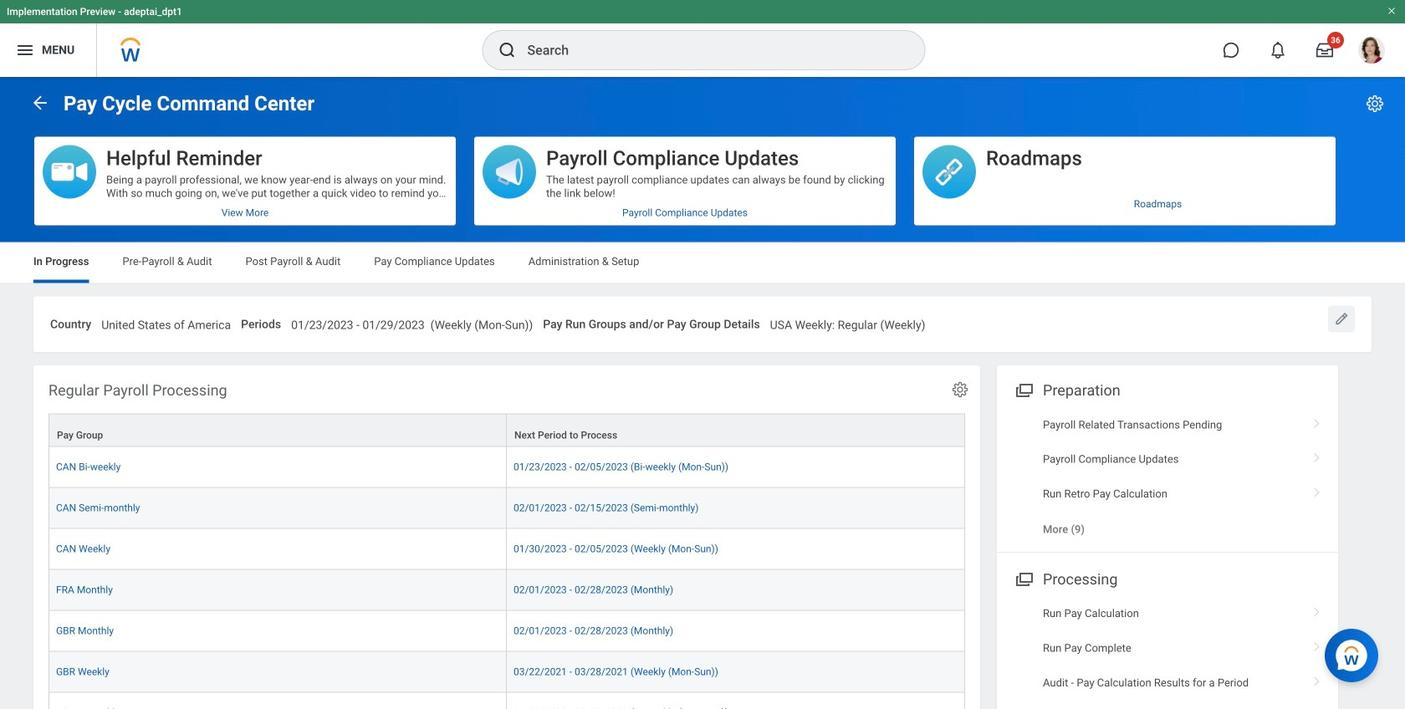 Task type: describe. For each thing, give the bounding box(es) containing it.
1 menu group image from the top
[[1013, 378, 1035, 401]]

2 menu group image from the top
[[1013, 567, 1035, 590]]

2 chevron right image from the top
[[1307, 636, 1329, 653]]

profile logan mcneil image
[[1359, 37, 1386, 67]]

3 row from the top
[[49, 488, 966, 529]]

list for 2nd "menu group" icon from the bottom
[[997, 408, 1339, 547]]

chevron right image for chevron right image for list for 1st "menu group" icon from the bottom of the page
[[1307, 671, 1329, 688]]

2 chevron right image from the top
[[1307, 447, 1329, 464]]

inbox large image
[[1317, 42, 1334, 59]]

close environment banner image
[[1387, 6, 1398, 16]]

configure this page image
[[1366, 94, 1386, 114]]

regular payroll processing element
[[33, 366, 981, 710]]

column header inside the regular payroll processing element
[[49, 414, 507, 448]]

chevron right image for list associated with 2nd "menu group" icon from the bottom
[[1307, 413, 1329, 430]]

previous page image
[[30, 93, 50, 113]]

chevron right image for list for 1st "menu group" icon from the bottom of the page
[[1307, 602, 1329, 618]]



Task type: vqa. For each thing, say whether or not it's contained in the screenshot.
3rd chevron right image from the bottom the menu group image
yes



Task type: locate. For each thing, give the bounding box(es) containing it.
1 chevron right image from the top
[[1307, 413, 1329, 430]]

3 chevron right image from the top
[[1307, 602, 1329, 618]]

None text field
[[770, 308, 926, 337]]

tab list
[[17, 243, 1389, 283]]

chevron right image for chevron right image related to list associated with 2nd "menu group" icon from the bottom
[[1307, 482, 1329, 499]]

0 vertical spatial menu group image
[[1013, 378, 1035, 401]]

banner
[[0, 0, 1406, 77]]

0 vertical spatial chevron right image
[[1307, 413, 1329, 430]]

edit image
[[1334, 311, 1351, 328]]

notifications large image
[[1270, 42, 1287, 59]]

chevron right image
[[1307, 413, 1329, 430], [1307, 447, 1329, 464], [1307, 602, 1329, 618]]

row
[[49, 414, 966, 448], [49, 447, 966, 488], [49, 488, 966, 529], [49, 529, 966, 570], [49, 570, 966, 611], [49, 611, 966, 652], [49, 652, 966, 693], [49, 693, 966, 710]]

6 row from the top
[[49, 611, 966, 652]]

7 row from the top
[[49, 652, 966, 693]]

0 vertical spatial chevron right image
[[1307, 482, 1329, 499]]

1 vertical spatial list
[[997, 597, 1339, 710]]

4 row from the top
[[49, 529, 966, 570]]

None text field
[[101, 308, 231, 337], [291, 308, 533, 337], [101, 308, 231, 337], [291, 308, 533, 337]]

justify image
[[15, 40, 35, 60]]

menu group image
[[1013, 378, 1035, 401], [1013, 567, 1035, 590]]

2 list from the top
[[997, 597, 1339, 710]]

1 row from the top
[[49, 414, 966, 448]]

configure regular payroll processing image
[[951, 381, 970, 399]]

main content
[[0, 77, 1406, 710]]

search image
[[497, 40, 518, 60]]

list for 1st "menu group" icon from the bottom of the page
[[997, 597, 1339, 710]]

1 vertical spatial menu group image
[[1013, 567, 1035, 590]]

3 chevron right image from the top
[[1307, 671, 1329, 688]]

5 row from the top
[[49, 570, 966, 611]]

2 vertical spatial chevron right image
[[1307, 602, 1329, 618]]

list
[[997, 408, 1339, 547], [997, 597, 1339, 710]]

1 vertical spatial chevron right image
[[1307, 447, 1329, 464]]

0 vertical spatial list
[[997, 408, 1339, 547]]

8 row from the top
[[49, 693, 966, 710]]

1 list from the top
[[997, 408, 1339, 547]]

2 vertical spatial chevron right image
[[1307, 671, 1329, 688]]

1 vertical spatial chevron right image
[[1307, 636, 1329, 653]]

Search Workday  search field
[[528, 32, 891, 69]]

1 chevron right image from the top
[[1307, 482, 1329, 499]]

column header
[[49, 414, 507, 448]]

2 row from the top
[[49, 447, 966, 488]]

chevron right image
[[1307, 482, 1329, 499], [1307, 636, 1329, 653], [1307, 671, 1329, 688]]



